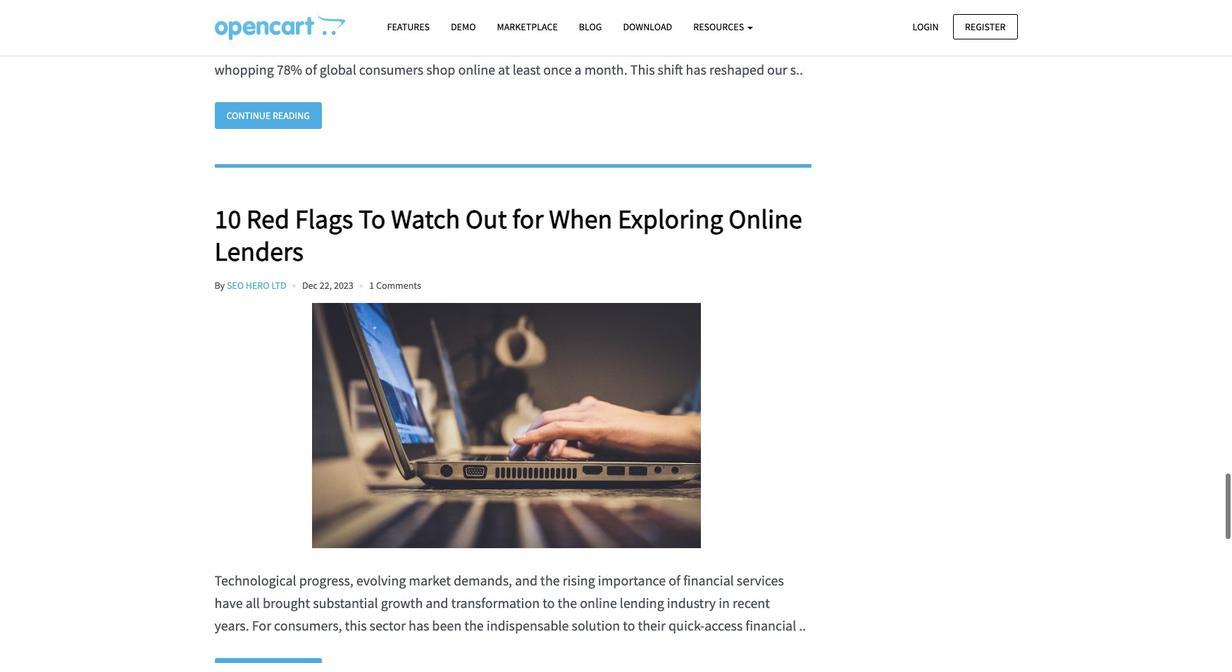 Task type: locate. For each thing, give the bounding box(es) containing it.
demo
[[451, 20, 476, 33]]

a right that at the top of page
[[803, 38, 810, 56]]

from impulse buys triggered by midnight notifications to the dopamine rush of a successful 'add to cart', we're living in the era of e-commerce. convenience reigns supreme, with studies revealing that a whopping 78% of global consumers shop online at least once a month. this shift has reshaped our s..
[[215, 15, 810, 78]]

0 horizontal spatial online
[[458, 60, 495, 78]]

continue
[[227, 109, 271, 122]]

ltd
[[272, 279, 287, 292]]

0 vertical spatial a
[[679, 15, 686, 33]]

has inside from impulse buys triggered by midnight notifications to the dopamine rush of a successful 'add to cart', we're living in the era of e-commerce. convenience reigns supreme, with studies revealing that a whopping 78% of global consumers shop online at least once a month. this shift has reshaped our s..
[[686, 60, 707, 78]]

0 horizontal spatial a
[[575, 60, 582, 78]]

for
[[512, 202, 544, 235]]

and down market
[[426, 594, 448, 612]]

download
[[623, 20, 672, 33]]

1 vertical spatial a
[[803, 38, 810, 56]]

dec
[[302, 279, 318, 292]]

marketplace link
[[487, 15, 569, 40]]

in inside from impulse buys triggered by midnight notifications to the dopamine rush of a successful 'add to cart', we're living in the era of e-commerce. convenience reigns supreme, with studies revealing that a whopping 78% of global consumers shop online at least once a month. this shift has reshaped our s..
[[317, 38, 329, 56]]

when
[[549, 202, 613, 235]]

1
[[369, 279, 374, 292]]

blog link
[[569, 15, 613, 40]]

has down studies
[[686, 60, 707, 78]]

financial
[[683, 571, 734, 589], [746, 617, 796, 634]]

a
[[679, 15, 686, 33], [803, 38, 810, 56], [575, 60, 582, 78]]

buys
[[298, 15, 326, 33]]

services
[[737, 571, 784, 589]]

0 horizontal spatial in
[[317, 38, 329, 56]]

this
[[630, 60, 655, 78]]

to up the convenience
[[535, 15, 548, 33]]

resources link
[[683, 15, 764, 40]]

0 vertical spatial has
[[686, 60, 707, 78]]

0 vertical spatial online
[[458, 60, 495, 78]]

the right the been
[[464, 617, 484, 634]]

our
[[767, 60, 788, 78]]

opencart - blog image
[[215, 15, 345, 40]]

a right 'once'
[[575, 60, 582, 78]]

1 horizontal spatial in
[[719, 594, 730, 612]]

financial up industry
[[683, 571, 734, 589]]

1 horizontal spatial a
[[679, 15, 686, 33]]

1 vertical spatial and
[[426, 594, 448, 612]]

from
[[215, 15, 245, 33]]

transformation
[[451, 594, 540, 612]]

their
[[638, 617, 666, 634]]

of right 78%
[[305, 60, 317, 78]]

in right living
[[317, 38, 329, 56]]

indispensable
[[487, 617, 569, 634]]

commerce.
[[401, 38, 467, 56]]

exploring
[[618, 202, 723, 235]]

month.
[[585, 60, 628, 78]]

been
[[432, 617, 462, 634]]

1 vertical spatial has
[[409, 617, 429, 634]]

seo hero ltd link
[[227, 279, 287, 292]]

78%
[[277, 60, 302, 78]]

continue reading link
[[215, 102, 322, 129]]

online up the 'solution'
[[580, 594, 617, 612]]

growth
[[381, 594, 423, 612]]

register link
[[953, 14, 1018, 39]]

evolving
[[356, 571, 406, 589]]

1 vertical spatial in
[[719, 594, 730, 612]]

download link
[[613, 15, 683, 40]]

10
[[215, 202, 241, 235]]

1 horizontal spatial online
[[580, 594, 617, 612]]

hero
[[246, 279, 270, 292]]

in inside technological progress, evolving market demands, and the rising importance of financial services have all brought substantial growth and transformation to the online lending industry in recent years. for consumers, this sector has been the indispensable solution to their quick-access financial ..
[[719, 594, 730, 612]]

s..
[[790, 60, 803, 78]]

a up studies
[[679, 15, 686, 33]]

era
[[354, 38, 372, 56]]

to right "'add"
[[781, 15, 793, 33]]

and up transformation
[[515, 571, 538, 589]]

10 red flags to watch out for when exploring online lenders
[[215, 202, 803, 268]]

sector
[[370, 617, 406, 634]]

has left the been
[[409, 617, 429, 634]]

online inside technological progress, evolving market demands, and the rising importance of financial services have all brought substantial growth and transformation to the online lending industry in recent years. for consumers, this sector has been the indispensable solution to their quick-access financial ..
[[580, 594, 617, 612]]

marketplace
[[497, 20, 558, 33]]

at
[[498, 60, 510, 78]]

that
[[776, 38, 800, 56]]

comments
[[376, 279, 421, 292]]

features
[[387, 20, 430, 33]]

global
[[320, 60, 356, 78]]

by
[[385, 15, 400, 33]]

10 red flags to watch out for when exploring online lenders link
[[215, 202, 812, 268]]

in
[[317, 38, 329, 56], [719, 594, 730, 612]]

in up access
[[719, 594, 730, 612]]

and
[[515, 571, 538, 589], [426, 594, 448, 612]]

22,
[[320, 279, 332, 292]]

rising
[[563, 571, 595, 589]]

access
[[705, 617, 743, 634]]

0 vertical spatial financial
[[683, 571, 734, 589]]

1 horizontal spatial and
[[515, 571, 538, 589]]

of up industry
[[669, 571, 681, 589]]

0 horizontal spatial has
[[409, 617, 429, 634]]

0 vertical spatial in
[[317, 38, 329, 56]]

consumers,
[[274, 617, 342, 634]]

1 vertical spatial financial
[[746, 617, 796, 634]]

studies
[[674, 38, 716, 56]]

the
[[550, 15, 570, 33], [331, 38, 351, 56], [541, 571, 560, 589], [558, 594, 577, 612], [464, 617, 484, 634]]

industry
[[667, 594, 716, 612]]

1 horizontal spatial has
[[686, 60, 707, 78]]

supreme,
[[587, 38, 642, 56]]

living
[[283, 38, 315, 56]]

quick-
[[669, 617, 705, 634]]

online left at
[[458, 60, 495, 78]]

has
[[686, 60, 707, 78], [409, 617, 429, 634]]

market
[[409, 571, 451, 589]]

lenders
[[215, 234, 304, 268]]

solution
[[572, 617, 620, 634]]

shift
[[658, 60, 683, 78]]

1 vertical spatial online
[[580, 594, 617, 612]]

once
[[543, 60, 572, 78]]

least
[[513, 60, 541, 78]]

continue reading
[[227, 109, 310, 122]]

financial down recent
[[746, 617, 796, 634]]

years. for
[[215, 617, 271, 634]]



Task type: vqa. For each thing, say whether or not it's contained in the screenshot.
Upgrade
no



Task type: describe. For each thing, give the bounding box(es) containing it.
out
[[466, 202, 507, 235]]

of right rush
[[664, 15, 676, 33]]

all
[[246, 594, 260, 612]]

the up the reigns
[[550, 15, 570, 33]]

convenience
[[470, 38, 545, 56]]

whopping
[[215, 60, 274, 78]]

notifications
[[459, 15, 533, 33]]

rush
[[636, 15, 662, 33]]

midnight
[[402, 15, 456, 33]]

e-
[[390, 38, 401, 56]]

register
[[965, 20, 1006, 33]]

resources
[[694, 20, 746, 33]]

this
[[345, 617, 367, 634]]

by
[[215, 279, 225, 292]]

1 comments
[[369, 279, 421, 292]]

2 vertical spatial a
[[575, 60, 582, 78]]

online inside from impulse buys triggered by midnight notifications to the dopamine rush of a successful 'add to cart', we're living in the era of e-commerce. convenience reigns supreme, with studies revealing that a whopping 78% of global consumers shop online at least once a month. this shift has reshaped our s..
[[458, 60, 495, 78]]

'add
[[752, 15, 778, 33]]

technological progress, evolving market demands, and the rising importance of financial services have all brought substantial growth and transformation to the online lending industry in recent years. for consumers, this sector has been the indispensable solution to their quick-access financial ..
[[215, 571, 806, 634]]

the left rising
[[541, 571, 560, 589]]

importance
[[598, 571, 666, 589]]

with
[[645, 38, 671, 56]]

have
[[215, 594, 243, 612]]

0 horizontal spatial financial
[[683, 571, 734, 589]]

login link
[[901, 14, 951, 39]]

..
[[799, 617, 806, 634]]

seo
[[227, 279, 244, 292]]

2 horizontal spatial a
[[803, 38, 810, 56]]

demo link
[[440, 15, 487, 40]]

we're
[[248, 38, 280, 56]]

of inside technological progress, evolving market demands, and the rising importance of financial services have all brought substantial growth and transformation to the online lending industry in recent years. for consumers, this sector has been the indispensable solution to their quick-access financial ..
[[669, 571, 681, 589]]

0 horizontal spatial and
[[426, 594, 448, 612]]

triggered
[[329, 15, 383, 33]]

of left e-
[[375, 38, 387, 56]]

has inside technological progress, evolving market demands, and the rising importance of financial services have all brought substantial growth and transformation to the online lending industry in recent years. for consumers, this sector has been the indispensable solution to their quick-access financial ..
[[409, 617, 429, 634]]

0 vertical spatial and
[[515, 571, 538, 589]]

to
[[359, 202, 386, 235]]

watch
[[391, 202, 460, 235]]

consumers
[[359, 60, 424, 78]]

the left the era
[[331, 38, 351, 56]]

dopamine
[[573, 15, 633, 33]]

1 horizontal spatial financial
[[746, 617, 796, 634]]

reshaped
[[710, 60, 765, 78]]

impulse
[[248, 15, 295, 33]]

flags
[[295, 202, 353, 235]]

dec 22, 2023
[[302, 279, 354, 292]]

revealing
[[719, 38, 773, 56]]

features link
[[377, 15, 440, 40]]

recent
[[733, 594, 770, 612]]

2023
[[334, 279, 354, 292]]

reading
[[273, 109, 310, 122]]

technological
[[215, 571, 296, 589]]

to up indispensable
[[543, 594, 555, 612]]

cart',
[[215, 38, 245, 56]]

lending
[[620, 594, 664, 612]]

brought
[[263, 594, 310, 612]]

shop
[[426, 60, 456, 78]]

online
[[729, 202, 803, 235]]

blog
[[579, 20, 602, 33]]

the down rising
[[558, 594, 577, 612]]

progress,
[[299, 571, 354, 589]]

to left their
[[623, 617, 635, 634]]

red
[[247, 202, 290, 235]]

login
[[913, 20, 939, 33]]

10 red flags to watch out for when exploring online lenders image
[[215, 303, 798, 548]]

successful
[[689, 15, 749, 33]]

reigns
[[548, 38, 584, 56]]

by seo hero ltd
[[215, 279, 287, 292]]



